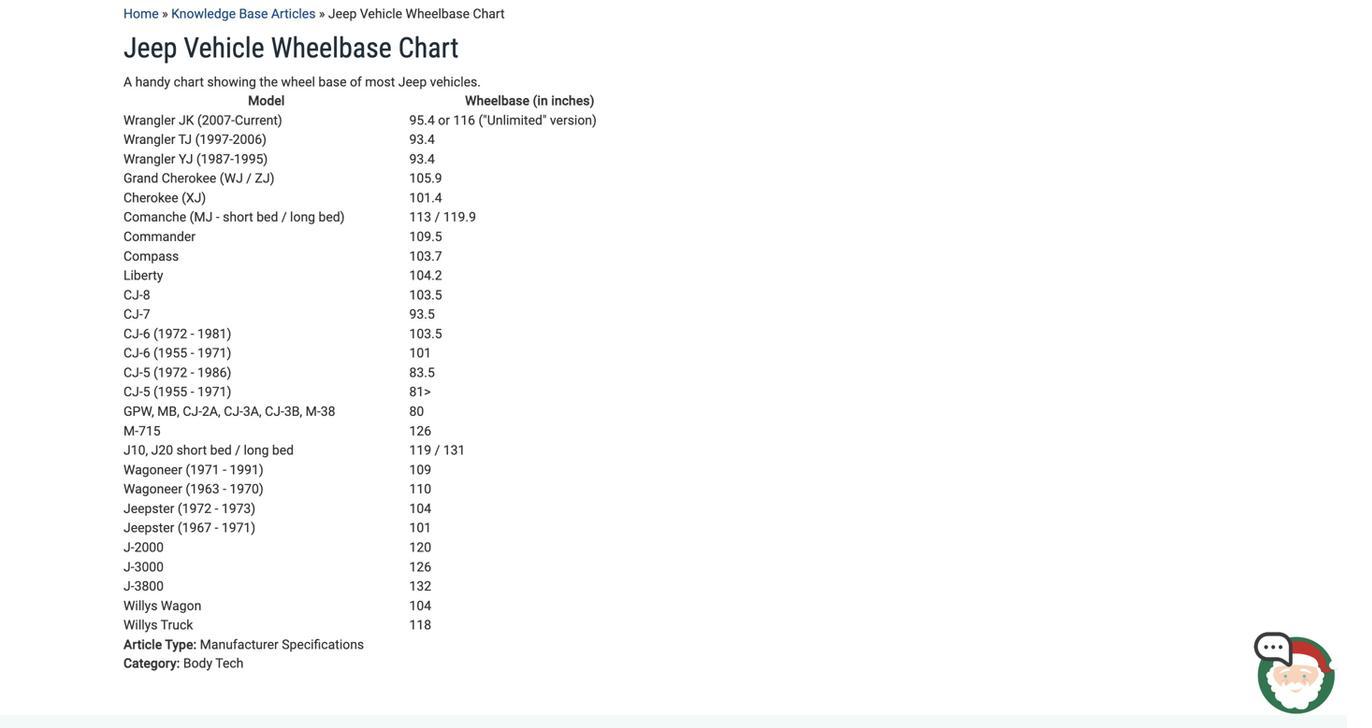 Task type: describe. For each thing, give the bounding box(es) containing it.
1970)
[[230, 482, 264, 497]]

1 vertical spatial m-
[[124, 424, 139, 439]]

1973)
[[222, 501, 256, 517]]

wrangler for wrangler jk (2007-current)
[[124, 113, 175, 128]]

a handy chart showing the wheel base of most jeep vehicles.
[[124, 74, 481, 90]]

2000
[[134, 540, 164, 556]]

model
[[248, 93, 285, 109]]

category:
[[124, 656, 180, 672]]

113 / 119.9
[[409, 210, 476, 225]]

1 horizontal spatial m-
[[306, 404, 321, 420]]

wheel
[[281, 74, 315, 90]]

cj-5 (1972 - 1986)
[[124, 365, 231, 381]]

0 vertical spatial vehicle
[[360, 6, 402, 22]]

2 vertical spatial 1971)
[[222, 521, 256, 536]]

willys for willys truck
[[124, 618, 158, 634]]

jeepster (1972 - 1973)
[[124, 501, 256, 517]]

119
[[409, 443, 431, 459]]

jeepster for jeepster (1967 - 1971)
[[124, 521, 174, 536]]

specifications
[[282, 638, 364, 653]]

105.9
[[409, 171, 442, 186]]

cj-8
[[124, 288, 150, 303]]

cj- for cj-6 (1955 - 1971)
[[124, 346, 143, 361]]

bed up the (1971
[[210, 443, 232, 459]]

109
[[409, 463, 431, 478]]

base
[[239, 6, 268, 22]]

willys truck
[[124, 618, 193, 634]]

wagoneer (1963 - 1970)
[[124, 482, 264, 497]]

home
[[124, 6, 159, 22]]

version)
[[550, 113, 597, 128]]

grand
[[124, 171, 158, 186]]

0 horizontal spatial vehicle
[[184, 31, 265, 65]]

liberty
[[124, 268, 163, 284]]

103.7
[[409, 249, 442, 264]]

715
[[139, 424, 161, 439]]

/ right 119
[[435, 443, 440, 459]]

(wj
[[220, 171, 243, 186]]

1995)
[[234, 151, 268, 167]]

wrangler jk (2007-current)
[[124, 113, 282, 128]]

j-3800
[[124, 579, 164, 595]]

zj)
[[255, 171, 275, 186]]

showing
[[207, 74, 256, 90]]

wagoneer (1971 - 1991)
[[124, 463, 264, 478]]

jeepster (1967 - 1971)
[[124, 521, 256, 536]]

inches)
[[551, 93, 595, 109]]

/ left zj)
[[246, 171, 252, 186]]

cj- for cj-6 (1972 - 1981)
[[124, 326, 143, 342]]

commander
[[124, 229, 196, 245]]

1 vertical spatial chart
[[398, 31, 459, 65]]

/ left bed)
[[281, 210, 287, 225]]

comanche
[[124, 210, 186, 225]]

comanche (mj - short bed / long bed)
[[124, 210, 345, 225]]

("unlimited"
[[479, 113, 547, 128]]

knowledge
[[171, 6, 236, 22]]

- left the 1973)
[[215, 501, 218, 517]]

95.4 or 116 ("unlimited" version)
[[409, 113, 597, 128]]

1981)
[[197, 326, 231, 342]]

1 vertical spatial cherokee
[[124, 190, 178, 206]]

cj- for cj-7
[[124, 307, 143, 322]]

type:
[[165, 638, 197, 653]]

(in
[[533, 93, 548, 109]]

0 vertical spatial cherokee
[[162, 171, 216, 186]]

- right (mj
[[216, 210, 220, 225]]

current)
[[235, 113, 282, 128]]

101 for jeepster (1967 - 1971)
[[409, 521, 431, 536]]

j- for 3000
[[124, 560, 134, 575]]

7
[[143, 307, 150, 322]]

- down cj-5 (1972 - 1986)
[[191, 385, 194, 400]]

5 for (1955
[[143, 385, 150, 400]]

most
[[365, 74, 395, 90]]

(1987-
[[196, 151, 234, 167]]

cj-7
[[124, 307, 150, 322]]

119.9
[[443, 210, 476, 225]]

wheelbase (in inches)
[[465, 93, 595, 109]]

(1967
[[178, 521, 212, 536]]

jeepster for jeepster (1972 - 1973)
[[124, 501, 174, 517]]

manufacturer
[[200, 638, 279, 653]]

1991)
[[230, 463, 264, 478]]

handy
[[135, 74, 170, 90]]

articles
[[271, 6, 316, 22]]

yj
[[179, 151, 193, 167]]

6 for (1972
[[143, 326, 150, 342]]

1 horizontal spatial long
[[290, 210, 315, 225]]

cj-5 (1955 - 1971)
[[124, 385, 231, 400]]

1 vertical spatial short
[[176, 443, 207, 459]]

cherokee (xj)
[[124, 190, 206, 206]]

j-3000
[[124, 560, 164, 575]]

1 vertical spatial wheelbase
[[271, 31, 392, 65]]

gpw,
[[124, 404, 154, 420]]

tech
[[215, 656, 244, 672]]

m-715
[[124, 424, 161, 439]]

0 vertical spatial short
[[223, 210, 253, 225]]

131
[[443, 443, 465, 459]]

113
[[409, 210, 431, 225]]

cj- for cj-5 (1955 - 1971)
[[124, 385, 143, 400]]

93.4 for wrangler tj (1997-2006)
[[409, 132, 435, 147]]

(1997-
[[195, 132, 233, 147]]

or
[[438, 113, 450, 128]]

/ up 1991)
[[235, 443, 240, 459]]

truck
[[161, 618, 193, 634]]

80
[[409, 404, 424, 420]]

104 for jeepster (1972 - 1973)
[[409, 501, 431, 517]]

2 horizontal spatial jeep
[[398, 74, 427, 90]]



Task type: locate. For each thing, give the bounding box(es) containing it.
0 horizontal spatial chart
[[398, 31, 459, 65]]

1 93.4 from the top
[[409, 132, 435, 147]]

base
[[318, 74, 347, 90]]

120
[[409, 540, 431, 556]]

1 horizontal spatial »
[[319, 6, 325, 22]]

(1955 for 5
[[153, 385, 187, 400]]

of
[[350, 74, 362, 90]]

0 vertical spatial 101
[[409, 346, 431, 361]]

103.5 for cj-6 (1972 - 1981)
[[409, 326, 442, 342]]

short up wagoneer (1971 - 1991)
[[176, 443, 207, 459]]

compass
[[124, 249, 179, 264]]

willys up article
[[124, 618, 158, 634]]

1971) down the 1973)
[[222, 521, 256, 536]]

willys
[[124, 599, 158, 614], [124, 618, 158, 634]]

1 (1955 from the top
[[153, 346, 187, 361]]

5 down cj-6 (1955 - 1971)
[[143, 365, 150, 381]]

m- right 3b,
[[306, 404, 321, 420]]

mb,
[[157, 404, 180, 420]]

0 vertical spatial m-
[[306, 404, 321, 420]]

0 vertical spatial wheelbase
[[406, 6, 470, 22]]

2006)
[[233, 132, 267, 147]]

grand cherokee (wj / zj)
[[124, 171, 275, 186]]

(xj)
[[182, 190, 206, 206]]

101.4
[[409, 190, 442, 206]]

home link
[[124, 6, 159, 22]]

jeep up "handy"
[[124, 31, 177, 65]]

- left the 1986)
[[191, 365, 194, 381]]

» right home
[[162, 6, 168, 22]]

1971) for cj-5 (1955 - 1971)
[[197, 385, 231, 400]]

0 vertical spatial 6
[[143, 326, 150, 342]]

1 vertical spatial (1955
[[153, 385, 187, 400]]

- right (1963
[[223, 482, 226, 497]]

1 vertical spatial wagoneer
[[124, 482, 182, 497]]

0 horizontal spatial m-
[[124, 424, 139, 439]]

104 down 110
[[409, 501, 431, 517]]

long
[[290, 210, 315, 225], [244, 443, 269, 459]]

0 vertical spatial willys
[[124, 599, 158, 614]]

wagoneer for wagoneer (1963 - 1970)
[[124, 482, 182, 497]]

2 wagoneer from the top
[[124, 482, 182, 497]]

wrangler tj (1997-2006)
[[124, 132, 267, 147]]

wheelbase up "95.4 or 116 ("unlimited" version)"
[[465, 93, 530, 109]]

(1972 for 5
[[153, 365, 187, 381]]

1 104 from the top
[[409, 501, 431, 517]]

»
[[162, 6, 168, 22], [319, 6, 325, 22]]

126 for j-3000
[[409, 560, 431, 575]]

104 up 118 on the bottom left of page
[[409, 599, 431, 614]]

1971) for cj-6 (1955 - 1971)
[[197, 346, 231, 361]]

wrangler for wrangler yj (1987-1995)
[[124, 151, 175, 167]]

93.5
[[409, 307, 435, 322]]

1 vertical spatial 103.5
[[409, 326, 442, 342]]

wrangler for wrangler tj (1997-2006)
[[124, 132, 175, 147]]

bed down 3b,
[[272, 443, 294, 459]]

knowledge base articles link
[[171, 6, 316, 22]]

j10, j20 short bed / long bed
[[124, 443, 294, 459]]

1 willys from the top
[[124, 599, 158, 614]]

cj- for cj-5 (1972 - 1986)
[[124, 365, 143, 381]]

1 vertical spatial jeepster
[[124, 521, 174, 536]]

0 vertical spatial 103.5
[[409, 288, 442, 303]]

8
[[143, 288, 150, 303]]

the
[[259, 74, 278, 90]]

1971) down the 1986)
[[197, 385, 231, 400]]

2 5 from the top
[[143, 385, 150, 400]]

0 vertical spatial 93.4
[[409, 132, 435, 147]]

6 for (1955
[[143, 346, 150, 361]]

1 wagoneer from the top
[[124, 463, 182, 478]]

cj-6 (1972 - 1981)
[[124, 326, 231, 342]]

110
[[409, 482, 431, 497]]

j- down j-2000
[[124, 560, 134, 575]]

jeepster
[[124, 501, 174, 517], [124, 521, 174, 536]]

2 jeepster from the top
[[124, 521, 174, 536]]

vehicles.
[[430, 74, 481, 90]]

1 jeepster from the top
[[124, 501, 174, 517]]

j-
[[124, 540, 134, 556], [124, 560, 134, 575], [124, 579, 134, 595]]

2 6 from the top
[[143, 346, 150, 361]]

5 up gpw,
[[143, 385, 150, 400]]

chart
[[174, 74, 204, 90]]

0 vertical spatial chart
[[473, 6, 505, 22]]

1986)
[[197, 365, 231, 381]]

vehicle up showing on the left top
[[184, 31, 265, 65]]

1 vertical spatial 6
[[143, 346, 150, 361]]

cherokee
[[162, 171, 216, 186], [124, 190, 178, 206]]

126 up 119
[[409, 424, 431, 439]]

0 vertical spatial wrangler
[[124, 113, 175, 128]]

(1955 up cj-5 (1972 - 1986)
[[153, 346, 187, 361]]

j- for 3800
[[124, 579, 134, 595]]

103.5
[[409, 288, 442, 303], [409, 326, 442, 342]]

long up 1991)
[[244, 443, 269, 459]]

1 vertical spatial 126
[[409, 560, 431, 575]]

wheelbase up vehicles.
[[406, 6, 470, 22]]

(1972 up cj-6 (1955 - 1971)
[[153, 326, 187, 342]]

3 wrangler from the top
[[124, 151, 175, 167]]

101
[[409, 346, 431, 361], [409, 521, 431, 536]]

bed)
[[319, 210, 345, 225]]

jeep vehicle wheelbase chart
[[124, 31, 459, 65]]

(1972 up (1967
[[178, 501, 212, 517]]

wagoneer for wagoneer (1971 - 1991)
[[124, 463, 182, 478]]

1 vertical spatial 1971)
[[197, 385, 231, 400]]

home » knowledge base articles » jeep vehicle wheelbase chart
[[124, 6, 505, 22]]

1 horizontal spatial chart
[[473, 6, 505, 22]]

1971)
[[197, 346, 231, 361], [197, 385, 231, 400], [222, 521, 256, 536]]

1 vertical spatial vehicle
[[184, 31, 265, 65]]

126 for m-715
[[409, 424, 431, 439]]

2 willys from the top
[[124, 618, 158, 634]]

cherokee up comanche
[[124, 190, 178, 206]]

3800
[[134, 579, 164, 595]]

1 vertical spatial 5
[[143, 385, 150, 400]]

wheelbase
[[406, 6, 470, 22], [271, 31, 392, 65], [465, 93, 530, 109]]

2a,
[[202, 404, 221, 420]]

(mj
[[190, 210, 213, 225]]

1971) down 1981)
[[197, 346, 231, 361]]

2 vertical spatial wrangler
[[124, 151, 175, 167]]

a
[[124, 74, 132, 90]]

0 vertical spatial (1972
[[153, 326, 187, 342]]

0 vertical spatial jeepster
[[124, 501, 174, 517]]

cherokee down the yj
[[162, 171, 216, 186]]

long left bed)
[[290, 210, 315, 225]]

short
[[223, 210, 253, 225], [176, 443, 207, 459]]

wrangler up the grand
[[124, 151, 175, 167]]

81>
[[409, 385, 431, 400]]

0 vertical spatial wagoneer
[[124, 463, 182, 478]]

cj- for cj-8
[[124, 288, 143, 303]]

bed down zj)
[[257, 210, 278, 225]]

0 vertical spatial 126
[[409, 424, 431, 439]]

103.5 down 104.2
[[409, 288, 442, 303]]

j- up j-3000
[[124, 540, 134, 556]]

1 vertical spatial j-
[[124, 560, 134, 575]]

1 » from the left
[[162, 6, 168, 22]]

0 vertical spatial 104
[[409, 501, 431, 517]]

(1955 for 6
[[153, 346, 187, 361]]

wagon
[[161, 599, 201, 614]]

0 horizontal spatial long
[[244, 443, 269, 459]]

2 103.5 from the top
[[409, 326, 442, 342]]

0 vertical spatial 1971)
[[197, 346, 231, 361]]

103.5 for cj-8
[[409, 288, 442, 303]]

6 down cj-6 (1972 - 1981)
[[143, 346, 150, 361]]

2 104 from the top
[[409, 599, 431, 614]]

0 vertical spatial long
[[290, 210, 315, 225]]

wrangler left tj
[[124, 132, 175, 147]]

- down cj-6 (1972 - 1981)
[[191, 346, 194, 361]]

(1972 down cj-6 (1955 - 1971)
[[153, 365, 187, 381]]

1 101 from the top
[[409, 346, 431, 361]]

1 vertical spatial 104
[[409, 599, 431, 614]]

wrangler
[[124, 113, 175, 128], [124, 132, 175, 147], [124, 151, 175, 167]]

2 vertical spatial (1972
[[178, 501, 212, 517]]

article type: manufacturer specifications category: body tech
[[124, 638, 364, 672]]

jeep right the most
[[398, 74, 427, 90]]

2 j- from the top
[[124, 560, 134, 575]]

1 horizontal spatial jeep
[[328, 6, 357, 22]]

wheelbase up base
[[271, 31, 392, 65]]

104 for willys wagon
[[409, 599, 431, 614]]

1 horizontal spatial vehicle
[[360, 6, 402, 22]]

bed
[[257, 210, 278, 225], [210, 443, 232, 459], [272, 443, 294, 459]]

1 j- from the top
[[124, 540, 134, 556]]

95.4
[[409, 113, 435, 128]]

2 (1955 from the top
[[153, 385, 187, 400]]

gpw, mb, cj-2a, cj-3a, cj-3b, m-38
[[124, 404, 335, 420]]

0 horizontal spatial short
[[176, 443, 207, 459]]

j- for 2000
[[124, 540, 134, 556]]

1 126 from the top
[[409, 424, 431, 439]]

1 vertical spatial wrangler
[[124, 132, 175, 147]]

5 for (1972
[[143, 365, 150, 381]]

109.5
[[409, 229, 442, 245]]

0 horizontal spatial jeep
[[124, 31, 177, 65]]

1 vertical spatial willys
[[124, 618, 158, 634]]

(1972 for 6
[[153, 326, 187, 342]]

1 vertical spatial (1972
[[153, 365, 187, 381]]

2 126 from the top
[[409, 560, 431, 575]]

104
[[409, 501, 431, 517], [409, 599, 431, 614]]

(1972
[[153, 326, 187, 342], [153, 365, 187, 381], [178, 501, 212, 517]]

2 » from the left
[[319, 6, 325, 22]]

1 horizontal spatial short
[[223, 210, 253, 225]]

- left 1981)
[[191, 326, 194, 342]]

2 wrangler from the top
[[124, 132, 175, 147]]

2 vertical spatial j-
[[124, 579, 134, 595]]

(1955 up mb,
[[153, 385, 187, 400]]

m- up j10,
[[124, 424, 139, 439]]

0 vertical spatial j-
[[124, 540, 134, 556]]

j- down j-3000
[[124, 579, 134, 595]]

1 103.5 from the top
[[409, 288, 442, 303]]

2 vertical spatial jeep
[[398, 74, 427, 90]]

- right (1967
[[215, 521, 218, 536]]

article
[[124, 638, 162, 653]]

119 / 131
[[409, 443, 465, 459]]

0 vertical spatial jeep
[[328, 6, 357, 22]]

101 up 83.5
[[409, 346, 431, 361]]

101 for cj-6 (1955 - 1971)
[[409, 346, 431, 361]]

1 vertical spatial jeep
[[124, 31, 177, 65]]

body
[[183, 656, 212, 672]]

/
[[246, 171, 252, 186], [281, 210, 287, 225], [435, 210, 440, 225], [235, 443, 240, 459], [435, 443, 440, 459]]

jeep right articles
[[328, 6, 357, 22]]

116
[[453, 113, 475, 128]]

1 5 from the top
[[143, 365, 150, 381]]

3 j- from the top
[[124, 579, 134, 595]]

38
[[321, 404, 335, 420]]

93.4 down the 95.4
[[409, 132, 435, 147]]

1 wrangler from the top
[[124, 113, 175, 128]]

1 vertical spatial 101
[[409, 521, 431, 536]]

wagoneer
[[124, 463, 182, 478], [124, 482, 182, 497]]

j20
[[151, 443, 173, 459]]

/ right 113
[[435, 210, 440, 225]]

wrangler left 'jk'
[[124, 113, 175, 128]]

6 down 7 at the left top
[[143, 326, 150, 342]]

willys down j-3800
[[124, 599, 158, 614]]

cj-
[[124, 288, 143, 303], [124, 307, 143, 322], [124, 326, 143, 342], [124, 346, 143, 361], [124, 365, 143, 381], [124, 385, 143, 400], [183, 404, 202, 420], [224, 404, 243, 420], [265, 404, 284, 420]]

101 up '120'
[[409, 521, 431, 536]]

2 93.4 from the top
[[409, 151, 435, 167]]

3000
[[134, 560, 164, 575]]

2 vertical spatial wheelbase
[[465, 93, 530, 109]]

126 down '120'
[[409, 560, 431, 575]]

118
[[409, 618, 431, 634]]

1 6 from the top
[[143, 326, 150, 342]]

vehicle up the most
[[360, 6, 402, 22]]

willys for willys wagon
[[124, 599, 158, 614]]

0 horizontal spatial »
[[162, 6, 168, 22]]

83.5
[[409, 365, 435, 381]]

short right (mj
[[223, 210, 253, 225]]

» right articles
[[319, 6, 325, 22]]

0 vertical spatial 5
[[143, 365, 150, 381]]

1 vertical spatial long
[[244, 443, 269, 459]]

1 vertical spatial 93.4
[[409, 151, 435, 167]]

2 101 from the top
[[409, 521, 431, 536]]

103.5 down '93.5'
[[409, 326, 442, 342]]

- right the (1971
[[223, 463, 226, 478]]

j10,
[[124, 443, 148, 459]]

0 vertical spatial (1955
[[153, 346, 187, 361]]

93.4 for wrangler yj (1987-1995)
[[409, 151, 435, 167]]

132
[[409, 579, 431, 595]]

93.4 up 105.9
[[409, 151, 435, 167]]



Task type: vqa. For each thing, say whether or not it's contained in the screenshot.


